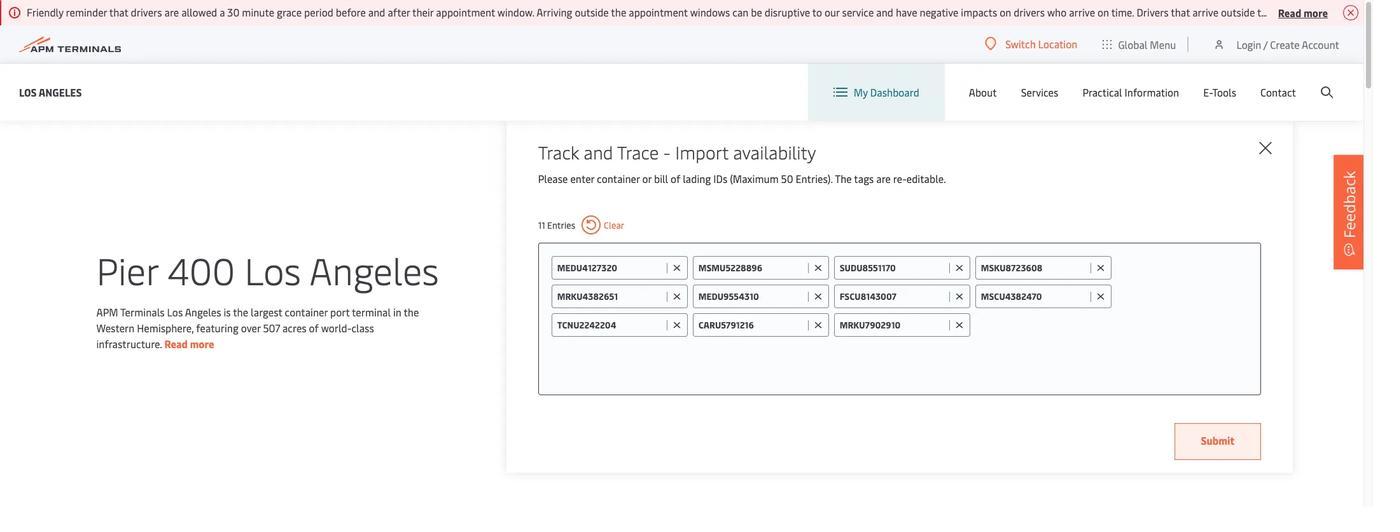 Task type: vqa. For each thing, say whether or not it's contained in the screenshot.
the topmost Saved
no



Task type: describe. For each thing, give the bounding box(es) containing it.
infrastructure.
[[96, 337, 162, 351]]

400
[[168, 245, 235, 295]]

container inside apm terminals los angeles is the largest container port terminal in the western hemisphere, featuring over 507 acres of world-class infrastructure.
[[285, 305, 328, 319]]

information
[[1125, 85, 1180, 99]]

track and trace - import availability
[[538, 140, 816, 164]]

reminder
[[66, 5, 107, 19]]

re-
[[894, 172, 907, 186]]

our
[[825, 5, 840, 19]]

login
[[1237, 37, 1262, 51]]

can
[[733, 5, 749, 19]]

e-tools button
[[1204, 64, 1237, 121]]

read more for read more link
[[164, 337, 214, 351]]

largest
[[251, 305, 282, 319]]

negative
[[920, 5, 959, 19]]

global menu
[[1119, 37, 1177, 51]]

los angeles link
[[19, 84, 82, 100]]

0 horizontal spatial the
[[233, 305, 248, 319]]

pier
[[96, 245, 158, 295]]

2 horizontal spatial the
[[611, 5, 627, 19]]

dashboard
[[871, 85, 920, 99]]

switch
[[1006, 37, 1036, 51]]

0 horizontal spatial are
[[165, 5, 179, 19]]

read for read more button
[[1279, 5, 1302, 19]]

services button
[[1021, 64, 1059, 121]]

pier 400 los angeles
[[96, 245, 439, 295]]

contact button
[[1261, 64, 1297, 121]]

more for read more button
[[1304, 5, 1328, 19]]

global
[[1119, 37, 1148, 51]]

global menu button
[[1091, 25, 1189, 63]]

drivers
[[1137, 5, 1169, 19]]

world-
[[321, 321, 352, 335]]

my dashboard
[[854, 85, 920, 99]]

tags
[[854, 172, 874, 186]]

los for pier 400 los angeles
[[245, 245, 301, 295]]

1 horizontal spatial the
[[404, 305, 419, 319]]

read more link
[[164, 337, 214, 351]]

507
[[263, 321, 280, 335]]

entries).
[[796, 172, 833, 186]]

lading
[[683, 172, 711, 186]]

class
[[352, 321, 374, 335]]

import
[[675, 140, 729, 164]]

my dashboard button
[[834, 64, 920, 121]]

track
[[538, 140, 579, 164]]

0 horizontal spatial and
[[368, 5, 385, 19]]

(maximum
[[730, 172, 779, 186]]

allowed
[[181, 5, 217, 19]]

switch location
[[1006, 37, 1078, 51]]

practical
[[1083, 85, 1123, 99]]

login / create account link
[[1213, 25, 1340, 63]]

2 outside from the left
[[1221, 5, 1255, 19]]

the
[[835, 172, 852, 186]]

period
[[304, 5, 333, 19]]

arriving
[[537, 5, 573, 19]]

11 entries
[[538, 219, 575, 231]]

grace
[[277, 5, 302, 19]]

/
[[1264, 37, 1268, 51]]

clear button
[[582, 216, 625, 235]]

1 on from the left
[[1000, 5, 1012, 19]]

1 drivers from the left
[[131, 5, 162, 19]]

friendly
[[27, 5, 63, 19]]

los for apm terminals los angeles is the largest container port terminal in the western hemisphere, featuring over 507 acres of world-class infrastructure.
[[167, 305, 183, 319]]

acres
[[283, 321, 307, 335]]

menu
[[1150, 37, 1177, 51]]

about
[[969, 85, 997, 99]]

submit
[[1201, 434, 1235, 448]]

minute
[[242, 5, 274, 19]]

window.
[[498, 5, 535, 19]]

trace
[[617, 140, 659, 164]]

account
[[1302, 37, 1340, 51]]

editable.
[[907, 172, 946, 186]]

availability
[[733, 140, 816, 164]]

angeles for pier 400 los angeles
[[309, 245, 439, 295]]

in
[[393, 305, 402, 319]]

service
[[842, 5, 874, 19]]

more for read more link
[[190, 337, 214, 351]]

western
[[96, 321, 135, 335]]

30
[[227, 5, 240, 19]]

my
[[854, 85, 868, 99]]

la secondary image
[[158, 324, 381, 508]]

terminals
[[120, 305, 165, 319]]

angeles for apm terminals los angeles is the largest container port terminal in the western hemisphere, featuring over 507 acres of world-class infrastructure.
[[185, 305, 221, 319]]

be
[[751, 5, 762, 19]]

of inside apm terminals los angeles is the largest container port terminal in the western hemisphere, featuring over 507 acres of world-class infrastructure.
[[309, 321, 319, 335]]

e-tools
[[1204, 85, 1237, 99]]



Task type: locate. For each thing, give the bounding box(es) containing it.
1 arrive from the left
[[1069, 5, 1095, 19]]

ids
[[714, 172, 728, 186]]

more up account
[[1304, 5, 1328, 19]]

0 vertical spatial angeles
[[39, 85, 82, 99]]

0 horizontal spatial entered id text field
[[699, 291, 805, 303]]

2 horizontal spatial and
[[877, 5, 894, 19]]

1 horizontal spatial on
[[1098, 5, 1109, 19]]

los angeles
[[19, 85, 82, 99]]

are left "re-"
[[877, 172, 891, 186]]

0 vertical spatial read more
[[1279, 5, 1328, 19]]

1 vertical spatial read
[[164, 337, 188, 351]]

read more down hemisphere,
[[164, 337, 214, 351]]

1 outside from the left
[[575, 5, 609, 19]]

their up the /
[[1258, 5, 1279, 19]]

e-
[[1204, 85, 1213, 99]]

is
[[224, 305, 231, 319]]

window
[[1343, 5, 1374, 19]]

0 vertical spatial los
[[19, 85, 37, 99]]

windows
[[690, 5, 730, 19]]

tools
[[1213, 85, 1237, 99]]

their right after
[[412, 5, 434, 19]]

2 horizontal spatial entered id text field
[[981, 291, 1088, 303]]

apm terminals los angeles is the largest container port terminal in the western hemisphere, featuring over 507 acres of world-class infrastructure.
[[96, 305, 419, 351]]

read more up login / create account
[[1279, 5, 1328, 19]]

container left or
[[597, 172, 640, 186]]

1 vertical spatial are
[[877, 172, 891, 186]]

2 horizontal spatial appointment
[[1281, 5, 1340, 19]]

hemisphere,
[[137, 321, 194, 335]]

angeles inside los angeles link
[[39, 85, 82, 99]]

50
[[781, 172, 794, 186]]

after
[[388, 5, 410, 19]]

1 vertical spatial read more
[[164, 337, 214, 351]]

more down featuring
[[190, 337, 214, 351]]

1 vertical spatial angeles
[[309, 245, 439, 295]]

before
[[336, 5, 366, 19]]

on right impacts
[[1000, 5, 1012, 19]]

los inside apm terminals los angeles is the largest container port terminal in the western hemisphere, featuring over 507 acres of world-class infrastructure.
[[167, 305, 183, 319]]

los inside los angeles link
[[19, 85, 37, 99]]

drivers left allowed
[[131, 5, 162, 19]]

submit button
[[1175, 424, 1261, 461]]

1 horizontal spatial their
[[1258, 5, 1279, 19]]

more inside button
[[1304, 5, 1328, 19]]

arrive right drivers
[[1193, 5, 1219, 19]]

drivers left who
[[1014, 5, 1045, 19]]

contact
[[1261, 85, 1297, 99]]

1 horizontal spatial more
[[1304, 5, 1328, 19]]

login / create account
[[1237, 37, 1340, 51]]

close alert image
[[1344, 5, 1359, 20]]

1 that from the left
[[109, 5, 128, 19]]

0 vertical spatial of
[[671, 172, 681, 186]]

apm
[[96, 305, 118, 319]]

terminal
[[352, 305, 391, 319]]

-
[[664, 140, 671, 164]]

read more button
[[1279, 4, 1328, 20]]

are left allowed
[[165, 5, 179, 19]]

read up login / create account
[[1279, 5, 1302, 19]]

0 horizontal spatial appointment
[[436, 5, 495, 19]]

1 vertical spatial of
[[309, 321, 319, 335]]

1 horizontal spatial are
[[877, 172, 891, 186]]

2 that from the left
[[1171, 5, 1190, 19]]

1 horizontal spatial arrive
[[1193, 5, 1219, 19]]

1 horizontal spatial and
[[584, 140, 613, 164]]

0 vertical spatial are
[[165, 5, 179, 19]]

and left have on the top of page
[[877, 5, 894, 19]]

and up enter
[[584, 140, 613, 164]]

entries
[[547, 219, 575, 231]]

have
[[896, 5, 918, 19]]

0 horizontal spatial los
[[19, 85, 37, 99]]

appointment left windows
[[629, 5, 688, 19]]

of
[[671, 172, 681, 186], [309, 321, 319, 335]]

location
[[1039, 37, 1078, 51]]

that right reminder
[[109, 5, 128, 19]]

friendly reminder that drivers are allowed a 30 minute grace period before and after their appointment window. arriving outside the appointment windows can be disruptive to our service and have negative impacts on drivers who arrive on time. drivers that arrive outside their appointment window
[[27, 5, 1374, 19]]

1 their from the left
[[412, 5, 434, 19]]

1 appointment from the left
[[436, 5, 495, 19]]

0 horizontal spatial outside
[[575, 5, 609, 19]]

enter
[[571, 172, 595, 186]]

3 appointment from the left
[[1281, 5, 1340, 19]]

2 horizontal spatial angeles
[[309, 245, 439, 295]]

services
[[1021, 85, 1059, 99]]

arrive
[[1069, 5, 1095, 19], [1193, 5, 1219, 19]]

2 drivers from the left
[[1014, 5, 1045, 19]]

and left after
[[368, 5, 385, 19]]

about button
[[969, 64, 997, 121]]

feedback
[[1339, 171, 1360, 239]]

who
[[1048, 5, 1067, 19]]

feedback button
[[1334, 155, 1366, 270]]

1 horizontal spatial outside
[[1221, 5, 1255, 19]]

appointment left window.
[[436, 5, 495, 19]]

clear
[[604, 219, 625, 231]]

on
[[1000, 5, 1012, 19], [1098, 5, 1109, 19]]

1 horizontal spatial container
[[597, 172, 640, 186]]

please enter container or bill of lading ids (maximum 50 entries). the tags are re-editable.
[[538, 172, 946, 186]]

arrive right who
[[1069, 5, 1095, 19]]

0 horizontal spatial container
[[285, 305, 328, 319]]

outside up login
[[1221, 5, 1255, 19]]

1 horizontal spatial los
[[167, 305, 183, 319]]

practical information button
[[1083, 64, 1180, 121]]

1 horizontal spatial of
[[671, 172, 681, 186]]

container up acres
[[285, 305, 328, 319]]

2 horizontal spatial los
[[245, 245, 301, 295]]

time.
[[1112, 5, 1135, 19]]

read down hemisphere,
[[164, 337, 188, 351]]

0 horizontal spatial arrive
[[1069, 5, 1095, 19]]

Entered ID text field
[[840, 262, 946, 274], [699, 291, 805, 303], [981, 291, 1088, 303]]

disruptive
[[765, 5, 810, 19]]

or
[[643, 172, 652, 186]]

0 horizontal spatial their
[[412, 5, 434, 19]]

11
[[538, 219, 545, 231]]

their
[[412, 5, 434, 19], [1258, 5, 1279, 19]]

the
[[611, 5, 627, 19], [233, 305, 248, 319], [404, 305, 419, 319]]

read for read more link
[[164, 337, 188, 351]]

container
[[597, 172, 640, 186], [285, 305, 328, 319]]

on left time.
[[1098, 5, 1109, 19]]

appointment up account
[[1281, 5, 1340, 19]]

0 vertical spatial read
[[1279, 5, 1302, 19]]

2 vertical spatial angeles
[[185, 305, 221, 319]]

port
[[330, 305, 350, 319]]

bill
[[654, 172, 668, 186]]

0 vertical spatial container
[[597, 172, 640, 186]]

outside right the arriving
[[575, 5, 609, 19]]

1 horizontal spatial drivers
[[1014, 5, 1045, 19]]

0 horizontal spatial read more
[[164, 337, 214, 351]]

0 horizontal spatial angeles
[[39, 85, 82, 99]]

a
[[220, 5, 225, 19]]

over
[[241, 321, 261, 335]]

1 horizontal spatial entered id text field
[[840, 262, 946, 274]]

1 horizontal spatial read
[[1279, 5, 1302, 19]]

2 on from the left
[[1098, 5, 1109, 19]]

0 horizontal spatial read
[[164, 337, 188, 351]]

1 horizontal spatial angeles
[[185, 305, 221, 319]]

1 vertical spatial more
[[190, 337, 214, 351]]

0 horizontal spatial that
[[109, 5, 128, 19]]

0 horizontal spatial of
[[309, 321, 319, 335]]

Entered ID text field
[[557, 262, 664, 274], [699, 262, 805, 274], [981, 262, 1088, 274], [557, 291, 664, 303], [840, 291, 946, 303], [557, 320, 664, 332], [699, 320, 805, 332], [840, 320, 946, 332]]

1 horizontal spatial read more
[[1279, 5, 1328, 19]]

impacts
[[961, 5, 998, 19]]

0 horizontal spatial on
[[1000, 5, 1012, 19]]

1 vertical spatial container
[[285, 305, 328, 319]]

of right acres
[[309, 321, 319, 335]]

create
[[1271, 37, 1300, 51]]

read more for read more button
[[1279, 5, 1328, 19]]

0 horizontal spatial drivers
[[131, 5, 162, 19]]

appointment
[[436, 5, 495, 19], [629, 5, 688, 19], [1281, 5, 1340, 19]]

that
[[109, 5, 128, 19], [1171, 5, 1190, 19]]

1 vertical spatial los
[[245, 245, 301, 295]]

Type or paste your IDs here text field
[[976, 314, 1248, 337]]

that right drivers
[[1171, 5, 1190, 19]]

of right bill
[[671, 172, 681, 186]]

read inside button
[[1279, 5, 1302, 19]]

and
[[368, 5, 385, 19], [877, 5, 894, 19], [584, 140, 613, 164]]

2 arrive from the left
[[1193, 5, 1219, 19]]

to
[[813, 5, 822, 19]]

2 their from the left
[[1258, 5, 1279, 19]]

angeles inside apm terminals los angeles is the largest container port terminal in the western hemisphere, featuring over 507 acres of world-class infrastructure.
[[185, 305, 221, 319]]

featuring
[[196, 321, 239, 335]]

1 horizontal spatial that
[[1171, 5, 1190, 19]]

2 appointment from the left
[[629, 5, 688, 19]]

1 horizontal spatial appointment
[[629, 5, 688, 19]]

0 vertical spatial more
[[1304, 5, 1328, 19]]

0 horizontal spatial more
[[190, 337, 214, 351]]

please
[[538, 172, 568, 186]]

practical information
[[1083, 85, 1180, 99]]

2 vertical spatial los
[[167, 305, 183, 319]]



